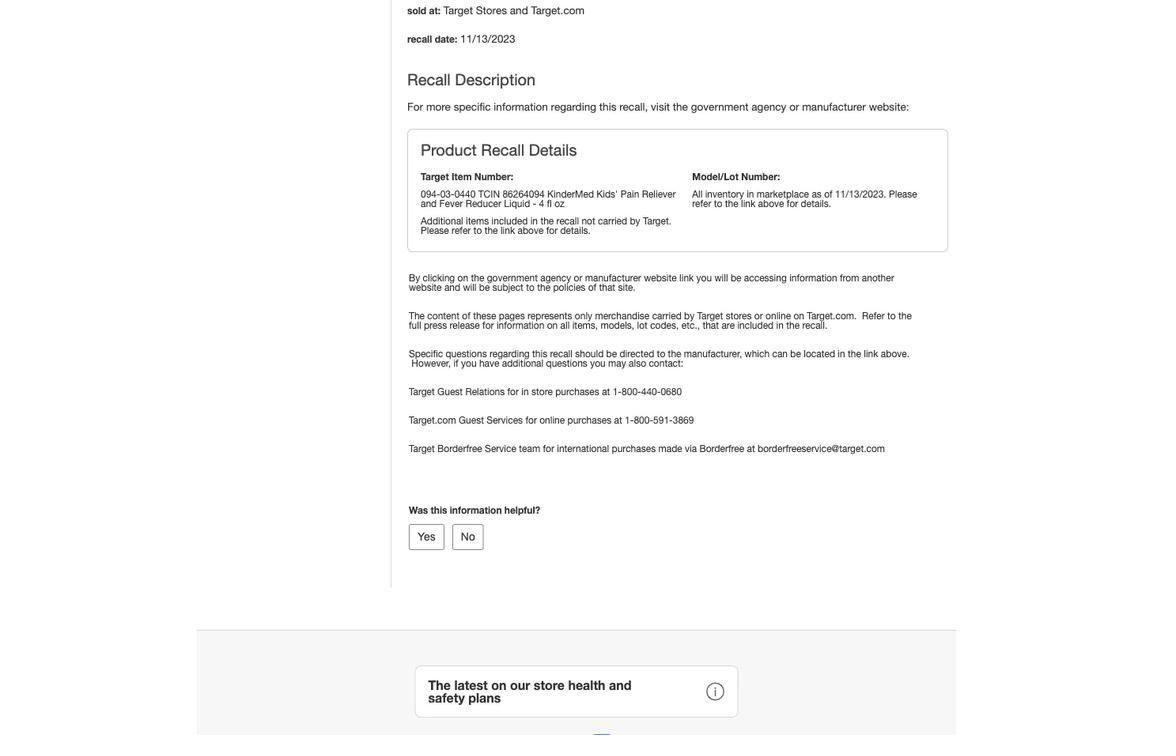 Task type: locate. For each thing, give the bounding box(es) containing it.
by right codes,
[[684, 310, 695, 321]]

1 vertical spatial details.
[[561, 225, 591, 236]]

0 vertical spatial the
[[409, 310, 425, 321]]

1 horizontal spatial above
[[758, 198, 785, 209]]

regarding
[[551, 100, 597, 113], [490, 348, 530, 359]]

to inside all inventory in marketplace as of 11/13/2023. please refer to the link above for details.
[[714, 198, 723, 209]]

to right directed
[[657, 348, 666, 359]]

included inside additional items included in the recall not carried by target. please refer to the link above for details.
[[492, 215, 528, 226]]

0 vertical spatial government
[[691, 100, 749, 113]]

made
[[659, 443, 683, 454]]

1 horizontal spatial number:
[[742, 171, 780, 182]]

1 horizontal spatial refer
[[693, 198, 712, 209]]

0 vertical spatial carried
[[598, 215, 628, 226]]

0 vertical spatial that
[[599, 282, 616, 293]]

for more specific information regarding this recall, visit the government agency or manufacturer website:
[[407, 100, 910, 113]]

included inside the content of these pages represents only merchandise carried by target stores or online on target.com.  refer to the full press release for information on all items, models, lot codes, etc., that are included in the recall.
[[738, 320, 774, 331]]

included
[[492, 215, 528, 226], [738, 320, 774, 331]]

and right health
[[609, 678, 632, 693]]

0 horizontal spatial the
[[409, 310, 425, 321]]

1 vertical spatial online
[[540, 414, 565, 426]]

target.com.
[[807, 310, 857, 321]]

recall down oz
[[557, 215, 579, 226]]

1 horizontal spatial at
[[614, 414, 622, 426]]

purchases up the international
[[568, 414, 612, 426]]

government up 'pages'
[[487, 272, 538, 283]]

target for target borderfree service team for international purchases made via borderfree at borderfreeservice@target.com
[[409, 443, 435, 454]]

please down fever
[[421, 225, 449, 236]]

full
[[409, 320, 421, 331]]

0 horizontal spatial government
[[487, 272, 538, 283]]

recall up more
[[407, 70, 451, 89]]

1 vertical spatial target.com
[[409, 414, 456, 426]]

will up these
[[463, 282, 477, 293]]

1 horizontal spatial the
[[428, 678, 451, 693]]

you inside the by clicking on the government agency or manufacturer website link you will be accessing information from another website and will be subject to the policies of that site.
[[697, 272, 712, 283]]

1 horizontal spatial details.
[[801, 198, 832, 209]]

models,
[[601, 320, 635, 331]]

0 horizontal spatial manufacturer
[[585, 272, 642, 283]]

reducer
[[466, 198, 502, 209]]

recall,
[[620, 100, 648, 113]]

1 horizontal spatial of
[[588, 282, 597, 293]]

1 vertical spatial carried
[[652, 310, 682, 321]]

in up "can"
[[777, 320, 784, 331]]

number:
[[475, 171, 513, 182], [742, 171, 780, 182]]

0 vertical spatial target.com
[[531, 4, 585, 17]]

0 vertical spatial refer
[[693, 198, 712, 209]]

agency up model/lot number: on the top of page
[[752, 100, 787, 113]]

recall left should
[[550, 348, 573, 359]]

1 horizontal spatial recall
[[481, 141, 525, 159]]

0 horizontal spatial by
[[630, 215, 641, 226]]

to right subject
[[526, 282, 535, 293]]

link inside additional items included in the recall not carried by target. please refer to the link above for details.
[[501, 225, 515, 236]]

2 vertical spatial or
[[755, 310, 763, 321]]

0 horizontal spatial will
[[463, 282, 477, 293]]

800-
[[622, 386, 641, 397], [634, 414, 654, 426]]

the
[[673, 100, 688, 113], [725, 198, 739, 209], [541, 215, 554, 226], [485, 225, 498, 236], [471, 272, 485, 283], [537, 282, 551, 293], [899, 310, 912, 321], [787, 320, 800, 331], [668, 348, 682, 359], [848, 348, 862, 359]]

questions up target guest relations for in store purchases at 1-800-440-0680
[[546, 358, 588, 369]]

information left "from"
[[790, 272, 838, 283]]

these
[[473, 310, 496, 321]]

1 horizontal spatial agency
[[752, 100, 787, 113]]

recall up target item number:
[[481, 141, 525, 159]]

0 horizontal spatial 1-
[[613, 386, 622, 397]]

sold
[[407, 5, 427, 16]]

on inside the latest on our store health and safety plans
[[492, 678, 507, 693]]

may
[[608, 358, 626, 369]]

carried
[[598, 215, 628, 226], [652, 310, 682, 321]]

target up 094- at the top left of the page
[[421, 171, 449, 182]]

and up the content
[[445, 282, 461, 293]]

manufacturer,
[[684, 348, 742, 359]]

in down model/lot number: on the top of page
[[747, 188, 754, 199]]

the inside the content of these pages represents only merchandise carried by target stores or online on target.com.  refer to the full press release for information on all items, models, lot codes, etc., that are included in the recall.
[[409, 310, 425, 321]]

0 vertical spatial at
[[602, 386, 610, 397]]

1 vertical spatial regarding
[[490, 348, 530, 359]]

target for target guest relations for in store purchases at 1-800-440-0680
[[409, 386, 435, 397]]

0 horizontal spatial borderfree
[[438, 443, 482, 454]]

0 horizontal spatial regarding
[[490, 348, 530, 359]]

are
[[722, 320, 735, 331]]

purchases
[[556, 386, 600, 397], [568, 414, 612, 426], [612, 443, 656, 454]]

manufacturer inside the by clicking on the government agency or manufacturer website link you will be accessing information from another website and will be subject to the policies of that site.
[[585, 272, 642, 283]]

1 vertical spatial that
[[703, 320, 719, 331]]

0 horizontal spatial carried
[[598, 215, 628, 226]]

above inside additional items included in the recall not carried by target. please refer to the link above for details.
[[518, 225, 544, 236]]

0 vertical spatial or
[[790, 100, 800, 113]]

store right our at the left bottom of the page
[[534, 678, 565, 693]]

at right via
[[747, 443, 755, 454]]

guest down relations
[[459, 414, 484, 426]]

manufacturer
[[803, 100, 866, 113], [585, 272, 642, 283]]

800- down also
[[622, 386, 641, 397]]

0 vertical spatial included
[[492, 215, 528, 226]]

to right the all
[[714, 198, 723, 209]]

target
[[444, 4, 473, 17], [421, 171, 449, 182], [698, 310, 723, 321], [409, 386, 435, 397], [409, 443, 435, 454]]

another
[[862, 272, 895, 283]]

link down liquid
[[501, 225, 515, 236]]

recall left date:
[[407, 33, 432, 44]]

was this information helpful?
[[409, 505, 541, 516]]

visit
[[651, 100, 670, 113]]

0 vertical spatial details.
[[801, 198, 832, 209]]

target up "was"
[[409, 443, 435, 454]]

1 horizontal spatial please
[[889, 188, 918, 199]]

target left stores on the top right
[[698, 310, 723, 321]]

all
[[561, 320, 570, 331]]

4
[[539, 198, 545, 209]]

target item number:
[[421, 171, 513, 182]]

and right stores
[[510, 4, 528, 17]]

1 vertical spatial or
[[574, 272, 583, 283]]

you up etc.,
[[697, 272, 712, 283]]

0 horizontal spatial that
[[599, 282, 616, 293]]

1 horizontal spatial questions
[[546, 358, 588, 369]]

1 horizontal spatial included
[[738, 320, 774, 331]]

will up stores on the top right
[[715, 272, 728, 283]]

link
[[741, 198, 756, 209], [501, 225, 515, 236], [680, 272, 694, 283], [864, 348, 879, 359]]

number: up marketplace
[[742, 171, 780, 182]]

borderfree right via
[[700, 443, 745, 454]]

0 horizontal spatial details.
[[561, 225, 591, 236]]

in down additional
[[522, 386, 529, 397]]

at down may
[[602, 386, 610, 397]]

recall inside "specific questions regarding this recall should be directed to the manufacturer, which can be located in the link above. however, if you have additional questions you may also contact:"
[[550, 348, 573, 359]]

government
[[691, 100, 749, 113], [487, 272, 538, 283]]

0 vertical spatial please
[[889, 188, 918, 199]]

link inside the by clicking on the government agency or manufacturer website link you will be accessing information from another website and will be subject to the policies of that site.
[[680, 272, 694, 283]]

the down model/lot number: on the top of page
[[725, 198, 739, 209]]

be
[[731, 272, 742, 283], [479, 282, 490, 293], [607, 348, 617, 359], [791, 348, 801, 359]]

1 horizontal spatial website
[[644, 272, 677, 283]]

the inside the latest on our store health and safety plans
[[428, 678, 451, 693]]

this inside "specific questions regarding this recall should be directed to the manufacturer, which can be located in the link above. however, if you have additional questions you may also contact:"
[[533, 348, 548, 359]]

1 horizontal spatial this
[[533, 348, 548, 359]]

of left these
[[462, 310, 471, 321]]

recall.
[[803, 320, 828, 331]]

carried inside the content of these pages represents only merchandise carried by target stores or online on target.com.  refer to the full press release for information on all items, models, lot codes, etc., that are included in the recall.
[[652, 310, 682, 321]]

this
[[600, 100, 617, 113], [533, 348, 548, 359], [431, 505, 447, 516]]

above down - at top left
[[518, 225, 544, 236]]

800- up target borderfree service team for international purchases made via borderfree at borderfreeservice@target.com on the bottom of the page
[[634, 414, 654, 426]]

if
[[454, 358, 459, 369]]

0 vertical spatial 1-
[[613, 386, 622, 397]]

details. left 11/13/2023.
[[801, 198, 832, 209]]

0 vertical spatial above
[[758, 198, 785, 209]]

1 vertical spatial recall
[[481, 141, 525, 159]]

information right these
[[497, 320, 545, 331]]

the left subject
[[471, 272, 485, 283]]

1 vertical spatial the
[[428, 678, 451, 693]]

0 vertical spatial agency
[[752, 100, 787, 113]]

by inside the content of these pages represents only merchandise carried by target stores or online on target.com.  refer to the full press release for information on all items, models, lot codes, etc., that are included in the recall.
[[684, 310, 695, 321]]

1 vertical spatial included
[[738, 320, 774, 331]]

the down reducer
[[485, 225, 498, 236]]

1 vertical spatial above
[[518, 225, 544, 236]]

also
[[629, 358, 646, 369]]

2 vertical spatial of
[[462, 310, 471, 321]]

link up etc.,
[[680, 272, 694, 283]]

the latest on our store health and safety plans link
[[415, 666, 739, 718]]

to up above.
[[888, 310, 896, 321]]

guest down if
[[438, 386, 463, 397]]

0 vertical spatial guest
[[438, 386, 463, 397]]

relations
[[466, 386, 505, 397]]

0 horizontal spatial website
[[409, 282, 442, 293]]

recall description
[[407, 70, 536, 89]]

regarding up details
[[551, 100, 597, 113]]

2 borderfree from the left
[[700, 443, 745, 454]]

be right "can"
[[791, 348, 801, 359]]

0 vertical spatial this
[[600, 100, 617, 113]]

the right the visit
[[673, 100, 688, 113]]

target guest relations for in store purchases at 1-800-440-0680
[[409, 386, 682, 397]]

recall inside recall date: 11/13/2023
[[407, 33, 432, 44]]

0 vertical spatial online
[[766, 310, 791, 321]]

refer inside all inventory in marketplace as of 11/13/2023. please refer to the link above for details.
[[693, 198, 712, 209]]

1 vertical spatial at
[[614, 414, 622, 426]]

by clicking on the government agency or manufacturer website link you will be accessing information from another website and will be subject to the policies of that site.
[[409, 272, 895, 293]]

plans
[[469, 691, 501, 706]]

0 vertical spatial recall
[[407, 70, 451, 89]]

specific questions regarding this recall should be directed to the manufacturer, which can be located in the link above. however, if you have additional questions you may also contact:
[[409, 348, 910, 369]]

this right "was"
[[431, 505, 447, 516]]

1 vertical spatial government
[[487, 272, 538, 283]]

1 vertical spatial this
[[533, 348, 548, 359]]

online down target guest relations for in store purchases at 1-800-440-0680
[[540, 414, 565, 426]]

0 vertical spatial of
[[825, 188, 833, 199]]

to inside the content of these pages represents only merchandise carried by target stores or online on target.com.  refer to the full press release for information on all items, models, lot codes, etc., that are included in the recall.
[[888, 310, 896, 321]]

2 horizontal spatial at
[[747, 443, 755, 454]]

2 number: from the left
[[742, 171, 780, 182]]

0 horizontal spatial or
[[574, 272, 583, 283]]

that left the site.
[[599, 282, 616, 293]]

purchases for store
[[556, 386, 600, 397]]

1 horizontal spatial regarding
[[551, 100, 597, 113]]

target down however,
[[409, 386, 435, 397]]

in inside all inventory in marketplace as of 11/13/2023. please refer to the link above for details.
[[747, 188, 754, 199]]

1 horizontal spatial online
[[766, 310, 791, 321]]

the left policies
[[537, 282, 551, 293]]

online
[[766, 310, 791, 321], [540, 414, 565, 426]]

manufacturer left website: on the top of page
[[803, 100, 866, 113]]

policies
[[553, 282, 586, 293]]

as
[[812, 188, 822, 199]]

0 horizontal spatial online
[[540, 414, 565, 426]]

target.com
[[531, 4, 585, 17], [409, 414, 456, 426]]

that
[[599, 282, 616, 293], [703, 320, 719, 331]]

86264094
[[503, 188, 545, 199]]

however,
[[412, 358, 451, 369]]

0 vertical spatial purchases
[[556, 386, 600, 397]]

fl
[[547, 198, 552, 209]]

website right the site.
[[644, 272, 677, 283]]

lot
[[637, 320, 648, 331]]

all inventory in marketplace as of 11/13/2023. please refer to the link above for details.
[[693, 188, 918, 209]]

1 horizontal spatial borderfree
[[700, 443, 745, 454]]

3869
[[673, 414, 694, 426]]

details. inside all inventory in marketplace as of 11/13/2023. please refer to the link above for details.
[[801, 198, 832, 209]]

2 horizontal spatial you
[[697, 272, 712, 283]]

carried right not
[[598, 215, 628, 226]]

in down - at top left
[[531, 215, 538, 226]]

details.
[[801, 198, 832, 209], [561, 225, 591, 236]]

refer down fever
[[452, 225, 471, 236]]

None submit
[[409, 524, 445, 551], [452, 524, 484, 551], [409, 524, 445, 551], [452, 524, 484, 551]]

2 vertical spatial this
[[431, 505, 447, 516]]

that left are
[[703, 320, 719, 331]]

that inside the content of these pages represents only merchandise carried by target stores or online on target.com.  refer to the full press release for information on all items, models, lot codes, etc., that are included in the recall.
[[703, 320, 719, 331]]

store up target.com guest services for online purchases at 1-800-591-3869
[[532, 386, 553, 397]]

2 horizontal spatial this
[[600, 100, 617, 113]]

by
[[630, 215, 641, 226], [684, 310, 695, 321]]

1 horizontal spatial that
[[703, 320, 719, 331]]

0 horizontal spatial you
[[461, 358, 477, 369]]

on
[[458, 272, 469, 283], [794, 310, 805, 321], [547, 320, 558, 331], [492, 678, 507, 693]]

1 vertical spatial of
[[588, 282, 597, 293]]

1 vertical spatial agency
[[541, 272, 571, 283]]

0 horizontal spatial at
[[602, 386, 610, 397]]

specific
[[409, 348, 443, 359]]

and
[[510, 4, 528, 17], [421, 198, 437, 209], [445, 282, 461, 293], [609, 678, 632, 693]]

this left recall,
[[600, 100, 617, 113]]

on right clicking on the top left of the page
[[458, 272, 469, 283]]

link left above.
[[864, 348, 879, 359]]

online left the recall.
[[766, 310, 791, 321]]

borderfree left service
[[438, 443, 482, 454]]

details. down oz
[[561, 225, 591, 236]]

included down liquid
[[492, 215, 528, 226]]

on left the all in the left of the page
[[547, 320, 558, 331]]

included right are
[[738, 320, 774, 331]]

questions down release
[[446, 348, 487, 359]]

for inside the content of these pages represents only merchandise carried by target stores or online on target.com.  refer to the full press release for information on all items, models, lot codes, etc., that are included in the recall.
[[483, 320, 494, 331]]

1 vertical spatial guest
[[459, 414, 484, 426]]

recall inside additional items included in the recall not carried by target. please refer to the link above for details.
[[557, 215, 579, 226]]

of right as
[[825, 188, 833, 199]]

for inside all inventory in marketplace as of 11/13/2023. please refer to the link above for details.
[[787, 198, 799, 209]]

product
[[421, 141, 477, 159]]

2 horizontal spatial of
[[825, 188, 833, 199]]

and left '03-'
[[421, 198, 437, 209]]

the down codes,
[[668, 348, 682, 359]]

0 horizontal spatial number:
[[475, 171, 513, 182]]

helpful?
[[505, 505, 541, 516]]

0 horizontal spatial refer
[[452, 225, 471, 236]]

2 vertical spatial purchases
[[612, 443, 656, 454]]

at up target borderfree service team for international purchases made via borderfree at borderfreeservice@target.com on the bottom of the page
[[614, 414, 622, 426]]

the for the content of these pages represents only merchandise carried by target stores or online on target.com.  refer to the full press release for information on all items, models, lot codes, etc., that are included in the recall.
[[409, 310, 425, 321]]

refer down model/lot
[[693, 198, 712, 209]]

website
[[644, 272, 677, 283], [409, 282, 442, 293]]

link inside all inventory in marketplace as of 11/13/2023. please refer to the link above for details.
[[741, 198, 756, 209]]

11/13/2023
[[461, 32, 516, 45]]

carried right lot
[[652, 310, 682, 321]]

0 horizontal spatial this
[[431, 505, 447, 516]]

purchases left 'made'
[[612, 443, 656, 454]]

safety
[[428, 691, 465, 706]]

for right relations
[[508, 386, 519, 397]]

the for the latest on our store health and safety plans
[[428, 678, 451, 693]]

logo image
[[590, 728, 615, 736]]

to
[[714, 198, 723, 209], [474, 225, 482, 236], [526, 282, 535, 293], [888, 310, 896, 321], [657, 348, 666, 359]]

recall
[[407, 70, 451, 89], [481, 141, 525, 159]]

on left our at the left bottom of the page
[[492, 678, 507, 693]]

0 horizontal spatial above
[[518, 225, 544, 236]]

in inside the content of these pages represents only merchandise carried by target stores or online on target.com.  refer to the full press release for information on all items, models, lot codes, etc., that are included in the recall.
[[777, 320, 784, 331]]

by left 'target.'
[[630, 215, 641, 226]]

be right should
[[607, 348, 617, 359]]

for right release
[[483, 320, 494, 331]]

you right if
[[461, 358, 477, 369]]

store
[[532, 386, 553, 397], [534, 678, 565, 693]]

0680
[[661, 386, 682, 397]]

target.com down however,
[[409, 414, 456, 426]]

1 vertical spatial please
[[421, 225, 449, 236]]

0 vertical spatial by
[[630, 215, 641, 226]]

to down reducer
[[474, 225, 482, 236]]

0 horizontal spatial agency
[[541, 272, 571, 283]]

0 vertical spatial manufacturer
[[803, 100, 866, 113]]

regarding inside "specific questions regarding this recall should be directed to the manufacturer, which can be located in the link above. however, if you have additional questions you may also contact:"
[[490, 348, 530, 359]]

1 vertical spatial recall
[[557, 215, 579, 226]]

target.com right stores
[[531, 4, 585, 17]]

kids'
[[597, 188, 618, 199]]

tcin
[[478, 188, 500, 199]]

for left as
[[787, 198, 799, 209]]

of inside all inventory in marketplace as of 11/13/2023. please refer to the link above for details.
[[825, 188, 833, 199]]

agency up represents
[[541, 272, 571, 283]]

at
[[602, 386, 610, 397], [614, 414, 622, 426], [747, 443, 755, 454]]

1 horizontal spatial manufacturer
[[803, 100, 866, 113]]

you
[[697, 272, 712, 283], [461, 358, 477, 369], [590, 358, 606, 369]]

for
[[787, 198, 799, 209], [546, 225, 558, 236], [483, 320, 494, 331], [508, 386, 519, 397], [526, 414, 537, 426], [543, 443, 555, 454]]

1 horizontal spatial 1-
[[625, 414, 634, 426]]



Task type: describe. For each thing, give the bounding box(es) containing it.
above.
[[881, 348, 910, 359]]

in inside additional items included in the recall not carried by target. please refer to the link above for details.
[[531, 215, 538, 226]]

date:
[[435, 33, 458, 44]]

model/lot
[[693, 171, 739, 182]]

not
[[582, 215, 596, 226]]

merchandise
[[595, 310, 650, 321]]

on inside the by clicking on the government agency or manufacturer website link you will be accessing information from another website and will be subject to the policies of that site.
[[458, 272, 469, 283]]

government inside the by clicking on the government agency or manufacturer website link you will be accessing information from another website and will be subject to the policies of that site.
[[487, 272, 538, 283]]

the left the recall.
[[787, 320, 800, 331]]

1 horizontal spatial will
[[715, 272, 728, 283]]

591-
[[654, 414, 673, 426]]

1 number: from the left
[[475, 171, 513, 182]]

the content of these pages represents only merchandise carried by target stores or online on target.com.  refer to the full press release for information on all items, models, lot codes, etc., that are included in the recall.
[[409, 310, 912, 331]]

oz
[[555, 198, 565, 209]]

440-
[[641, 386, 661, 397]]

on left target.com.
[[794, 310, 805, 321]]

from
[[840, 272, 860, 283]]

2 vertical spatial at
[[747, 443, 755, 454]]

specific
[[454, 100, 491, 113]]

all
[[693, 188, 703, 199]]

of inside the content of these pages represents only merchandise carried by target stores or online on target.com.  refer to the full press release for information on all items, models, lot codes, etc., that are included in the recall.
[[462, 310, 471, 321]]

and inside the by clicking on the government agency or manufacturer website link you will be accessing information from another website and will be subject to the policies of that site.
[[445, 282, 461, 293]]

inventory
[[706, 188, 744, 199]]

directed
[[620, 348, 655, 359]]

please inside all inventory in marketplace as of 11/13/2023. please refer to the link above for details.
[[889, 188, 918, 199]]

094-03-0440    tcin 86264094    kindermed kids' pain reliever and fever reducer liquid - 4 fl oz
[[421, 188, 676, 209]]

1 horizontal spatial government
[[691, 100, 749, 113]]

online inside the content of these pages represents only merchandise carried by target stores or online on target.com.  refer to the full press release for information on all items, models, lot codes, etc., that are included in the recall.
[[766, 310, 791, 321]]

should
[[575, 348, 604, 359]]

carried inside additional items included in the recall not carried by target. please refer to the link above for details.
[[598, 215, 628, 226]]

be left subject
[[479, 282, 490, 293]]

which
[[745, 348, 770, 359]]

product recall details
[[421, 141, 577, 159]]

1 vertical spatial purchases
[[568, 414, 612, 426]]

1 horizontal spatial you
[[590, 358, 606, 369]]

pages
[[499, 310, 525, 321]]

the up above.
[[899, 310, 912, 321]]

target right at:
[[444, 4, 473, 17]]

above inside all inventory in marketplace as of 11/13/2023. please refer to the link above for details.
[[758, 198, 785, 209]]

description
[[455, 70, 536, 89]]

content
[[428, 310, 460, 321]]

1 borderfree from the left
[[438, 443, 482, 454]]

link inside "specific questions regarding this recall should be directed to the manufacturer, which can be located in the link above. however, if you have additional questions you may also contact:"
[[864, 348, 879, 359]]

target.
[[643, 215, 672, 226]]

1 vertical spatial 1-
[[625, 414, 634, 426]]

to inside the by clicking on the government agency or manufacturer website link you will be accessing information from another website and will be subject to the policies of that site.
[[526, 282, 535, 293]]

contact:
[[649, 358, 684, 369]]

guest for target
[[438, 386, 463, 397]]

team
[[519, 443, 541, 454]]

or inside the by clicking on the government agency or manufacturer website link you will be accessing information from another website and will be subject to the policies of that site.
[[574, 272, 583, 283]]

sold at: target stores and target.com
[[407, 4, 585, 17]]

target for target item number:
[[421, 171, 449, 182]]

1 vertical spatial 800-
[[634, 414, 654, 426]]

liquid
[[504, 198, 530, 209]]

target borderfree service team for international purchases made via borderfree at borderfreeservice@target.com
[[409, 443, 885, 454]]

by
[[409, 272, 420, 283]]

codes,
[[651, 320, 679, 331]]

items
[[466, 215, 489, 226]]

in inside "specific questions regarding this recall should be directed to the manufacturer, which can be located in the link above. however, if you have additional questions you may also contact:"
[[838, 348, 846, 359]]

recall date: 11/13/2023
[[407, 32, 516, 45]]

etc.,
[[682, 320, 700, 331]]

kindermed
[[548, 188, 594, 199]]

press
[[424, 320, 447, 331]]

site.
[[618, 282, 636, 293]]

pain
[[621, 188, 640, 199]]

was
[[409, 505, 428, 516]]

11/13/2023.
[[836, 188, 887, 199]]

via
[[685, 443, 697, 454]]

to inside additional items included in the recall not carried by target. please refer to the link above for details.
[[474, 225, 482, 236]]

the inside all inventory in marketplace as of 11/13/2023. please refer to the link above for details.
[[725, 198, 739, 209]]

stores
[[726, 310, 752, 321]]

store inside the latest on our store health and safety plans
[[534, 678, 565, 693]]

information down description
[[494, 100, 548, 113]]

0 vertical spatial regarding
[[551, 100, 597, 113]]

information inside the content of these pages represents only merchandise carried by target stores or online on target.com.  refer to the full press release for information on all items, models, lot codes, etc., that are included in the recall.
[[497, 320, 545, 331]]

the right located at top right
[[848, 348, 862, 359]]

0 vertical spatial store
[[532, 386, 553, 397]]

target inside the content of these pages represents only merchandise carried by target stores or online on target.com.  refer to the full press release for information on all items, models, lot codes, etc., that are included in the recall.
[[698, 310, 723, 321]]

0 horizontal spatial questions
[[446, 348, 487, 359]]

the down "fl"
[[541, 215, 554, 226]]

-
[[533, 198, 537, 209]]

for right the team
[[543, 443, 555, 454]]

0 vertical spatial 800-
[[622, 386, 641, 397]]

service
[[485, 443, 517, 454]]

please inside additional items included in the recall not carried by target. please refer to the link above for details.
[[421, 225, 449, 236]]

stores
[[476, 4, 507, 17]]

model/lot number:
[[693, 171, 780, 182]]

or inside the content of these pages represents only merchandise carried by target stores or online on target.com.  refer to the full press release for information on all items, models, lot codes, etc., that are included in the recall.
[[755, 310, 763, 321]]

by inside additional items included in the recall not carried by target. please refer to the link above for details.
[[630, 215, 641, 226]]

services
[[487, 414, 523, 426]]

can
[[773, 348, 788, 359]]

and inside the latest on our store health and safety plans
[[609, 678, 632, 693]]

located
[[804, 348, 836, 359]]

website:
[[869, 100, 910, 113]]

latest
[[454, 678, 488, 693]]

details. inside additional items included in the recall not carried by target. please refer to the link above for details.
[[561, 225, 591, 236]]

be left "accessing"
[[731, 272, 742, 283]]

fever
[[440, 198, 463, 209]]

purchases for international
[[612, 443, 656, 454]]

094-
[[421, 188, 440, 199]]

international
[[557, 443, 609, 454]]

guest for target.com
[[459, 414, 484, 426]]

health
[[568, 678, 606, 693]]

0 horizontal spatial target.com
[[409, 414, 456, 426]]

items,
[[573, 320, 598, 331]]

borderfreeservice@target.com
[[758, 443, 885, 454]]

our
[[510, 678, 530, 693]]

and inside 094-03-0440    tcin 86264094    kindermed kids' pain reliever and fever reducer liquid - 4 fl oz
[[421, 198, 437, 209]]

additional
[[421, 215, 463, 226]]

marketplace
[[757, 188, 809, 199]]

release
[[450, 320, 480, 331]]

more
[[426, 100, 451, 113]]

of inside the by clicking on the government agency or manufacturer website link you will be accessing information from another website and will be subject to the policies of that site.
[[588, 282, 597, 293]]

refer inside additional items included in the recall not carried by target. please refer to the link above for details.
[[452, 225, 471, 236]]

1 horizontal spatial target.com
[[531, 4, 585, 17]]

that inside the by clicking on the government agency or manufacturer website link you will be accessing information from another website and will be subject to the policies of that site.
[[599, 282, 616, 293]]

subject
[[493, 282, 524, 293]]

agency inside the by clicking on the government agency or manufacturer website link you will be accessing information from another website and will be subject to the policies of that site.
[[541, 272, 571, 283]]

item
[[452, 171, 472, 182]]

details
[[529, 141, 577, 159]]

for inside additional items included in the recall not carried by target. please refer to the link above for details.
[[546, 225, 558, 236]]

03-
[[440, 188, 455, 199]]

information inside the by clicking on the government agency or manufacturer website link you will be accessing information from another website and will be subject to the policies of that site.
[[790, 272, 838, 283]]

additional
[[502, 358, 544, 369]]

information left helpful?
[[450, 505, 502, 516]]

for
[[407, 100, 423, 113]]

for right services
[[526, 414, 537, 426]]

to inside "specific questions regarding this recall should be directed to the manufacturer, which can be located in the link above. however, if you have additional questions you may also contact:"
[[657, 348, 666, 359]]

target.com guest services for online purchases at 1-800-591-3869
[[409, 414, 694, 426]]

accessing
[[744, 272, 787, 283]]

0440
[[455, 188, 476, 199]]



Task type: vqa. For each thing, say whether or not it's contained in the screenshot.
regarding to the left
yes



